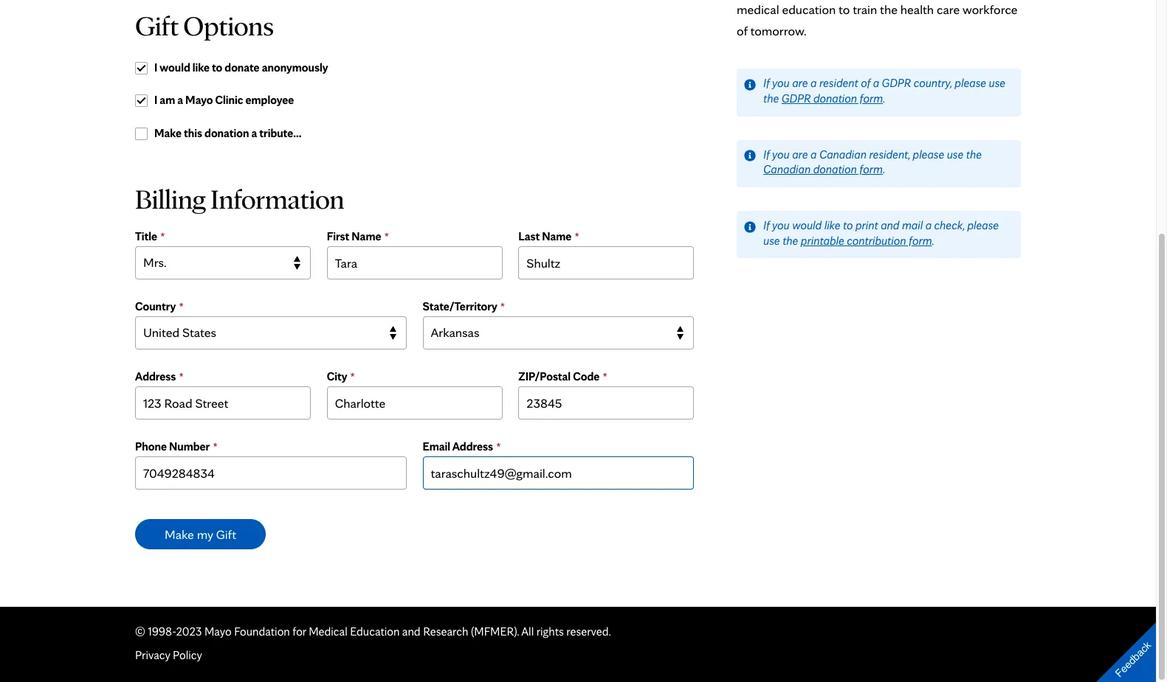 Task type: describe. For each thing, give the bounding box(es) containing it.
options
[[183, 9, 274, 42]]

education
[[350, 625, 400, 639]]

make my gift button
[[135, 519, 266, 550]]

number
[[169, 440, 210, 454]]

1 vertical spatial donation
[[205, 126, 249, 140]]

1998-
[[148, 625, 176, 639]]

gdpr inside "if you are a resident of a gdpr country, please use the"
[[882, 76, 911, 90]]

privacy policy link
[[135, 649, 202, 663]]

donate
[[225, 60, 260, 74]]

if you are a resident of a gdpr country, please use the
[[764, 76, 1006, 106]]

mail
[[902, 219, 923, 233]]

info circle image for if you are a canadian resident, please use the
[[744, 150, 756, 162]]

information
[[211, 182, 344, 215]]

info circle image for if you would like to print and mail a check, please use the
[[744, 221, 756, 233]]

form for print
[[909, 234, 932, 248]]

if for if you are a resident of a gdpr country, please use the
[[764, 76, 770, 90]]

please inside if you are a canadian resident, please use the canadian donation form .
[[913, 147, 945, 161]]

gift options
[[135, 9, 274, 42]]

if you are a canadian resident, please use the canadian donation form .
[[764, 147, 982, 177]]

billing
[[135, 182, 206, 215]]

0 vertical spatial address
[[135, 370, 176, 384]]

gift inside "button"
[[216, 527, 236, 542]]

last
[[519, 230, 540, 244]]

1 horizontal spatial address
[[452, 440, 493, 454]]

0 vertical spatial gift
[[135, 9, 179, 42]]

privacy
[[135, 649, 170, 663]]

the inside if you would like to print and mail a check, please use the
[[783, 234, 798, 248]]

the inside "if you are a resident of a gdpr country, please use the"
[[764, 92, 779, 106]]

0 vertical spatial to
[[212, 60, 222, 74]]

like inside if you would like to print and mail a check, please use the
[[824, 219, 841, 233]]

reserved.
[[567, 625, 611, 639]]

if for if you would like to print and mail a check, please use the
[[764, 219, 770, 233]]

use inside if you are a canadian resident, please use the canadian donation form .
[[947, 147, 964, 161]]

my
[[197, 527, 213, 542]]

resident,
[[869, 147, 910, 161]]

i would like to donate anonymously
[[154, 60, 328, 74]]

please inside "if you are a resident of a gdpr country, please use the"
[[955, 76, 986, 90]]

0 horizontal spatial and
[[402, 625, 421, 639]]

you for if you would like to print and mail a check, please use the
[[772, 219, 790, 233]]

a right of
[[873, 76, 879, 90]]

ZIP/Postal Code text field
[[519, 387, 694, 420]]

research
[[423, 625, 468, 639]]

gdpr donation form link
[[782, 92, 883, 106]]

first name
[[327, 230, 381, 244]]

info circle image
[[744, 79, 756, 91]]

name for first name
[[352, 230, 381, 244]]

donation inside if you are a canadian resident, please use the canadian donation form .
[[813, 163, 857, 177]]

make for make my gift
[[165, 527, 194, 542]]

a inside if you would like to print and mail a check, please use the
[[926, 219, 932, 233]]

Phone Number telephone field
[[135, 457, 407, 490]]

form for of
[[860, 92, 883, 106]]

if you would like to print and mail a check, please use the
[[764, 219, 999, 248]]

©
[[135, 625, 145, 639]]

are for canadian
[[792, 147, 808, 161]]

tribute...
[[259, 126, 302, 140]]

Last Name text field
[[519, 247, 694, 280]]

printable
[[801, 234, 845, 248]]

i for i am a mayo clinic employee
[[154, 93, 157, 107]]

all
[[522, 625, 534, 639]]

0 horizontal spatial would
[[160, 60, 190, 74]]

make for make this donation a tribute...
[[154, 126, 182, 140]]

make this donation a tribute...
[[154, 126, 302, 140]]

0 horizontal spatial gdpr
[[782, 92, 811, 106]]

policy
[[173, 649, 202, 663]]

clinic
[[215, 93, 243, 107]]

print
[[856, 219, 878, 233]]

printable contribution form link
[[801, 234, 932, 248]]

First Name text field
[[327, 247, 503, 280]]

phone
[[135, 440, 167, 454]]

i for i would like to donate anonymously
[[154, 60, 157, 74]]

Address text field
[[135, 387, 311, 420]]

last name
[[519, 230, 572, 244]]



Task type: vqa. For each thing, say whether or not it's contained in the screenshot.
care
no



Task type: locate. For each thing, give the bounding box(es) containing it.
0 horizontal spatial gift
[[135, 9, 179, 42]]

i
[[154, 60, 157, 74], [154, 93, 157, 107]]

0 vertical spatial i
[[154, 60, 157, 74]]

a up canadian donation form 'link'
[[811, 147, 817, 161]]

1 vertical spatial info circle image
[[744, 221, 756, 233]]

0 vertical spatial donation
[[814, 92, 857, 106]]

1 vertical spatial mayo
[[204, 625, 232, 639]]

0 vertical spatial info circle image
[[744, 150, 756, 162]]

1 vertical spatial use
[[947, 147, 964, 161]]

resident
[[820, 76, 859, 90]]

like up printable
[[824, 219, 841, 233]]

2 horizontal spatial use
[[989, 76, 1006, 90]]

Email Address email field
[[423, 457, 694, 490]]

1 horizontal spatial and
[[881, 219, 900, 233]]

1 vertical spatial gdpr
[[782, 92, 811, 106]]

0 horizontal spatial address
[[135, 370, 176, 384]]

use inside if you would like to print and mail a check, please use the
[[764, 234, 780, 248]]

1 horizontal spatial would
[[792, 219, 822, 233]]

if
[[764, 76, 770, 90], [764, 147, 770, 161], [764, 219, 770, 233]]

please right country,
[[955, 76, 986, 90]]

0 horizontal spatial use
[[764, 234, 780, 248]]

you inside "if you are a resident of a gdpr country, please use the"
[[772, 76, 790, 90]]

0 vertical spatial gdpr
[[882, 76, 911, 90]]

and left research
[[402, 625, 421, 639]]

address down country
[[135, 370, 176, 384]]

code
[[573, 370, 600, 384]]

0 vertical spatial form
[[860, 92, 883, 106]]

2 name from the left
[[542, 230, 572, 244]]

phone number
[[135, 440, 210, 454]]

please
[[955, 76, 986, 90], [913, 147, 945, 161], [968, 219, 999, 233]]

i left am
[[154, 93, 157, 107]]

are for resident
[[792, 76, 808, 90]]

a right am
[[177, 93, 183, 107]]

city
[[327, 370, 347, 384]]

form inside if you are a canadian resident, please use the canadian donation form .
[[860, 163, 883, 177]]

for
[[293, 625, 306, 639]]

check,
[[934, 219, 965, 233]]

donation
[[814, 92, 857, 106], [205, 126, 249, 140], [813, 163, 857, 177]]

mayo for clinic
[[185, 93, 213, 107]]

name right first
[[352, 230, 381, 244]]

privacy policy
[[135, 649, 202, 663]]

rights
[[537, 625, 564, 639]]

i down "gift options"
[[154, 60, 157, 74]]

1 horizontal spatial canadian
[[820, 147, 867, 161]]

1 if from the top
[[764, 76, 770, 90]]

mayo right 2023
[[204, 625, 232, 639]]

printable contribution form .
[[801, 234, 935, 248]]

2 vertical spatial the
[[783, 234, 798, 248]]

i am a mayo clinic employee
[[154, 93, 294, 107]]

billing information
[[135, 182, 344, 215]]

make left this
[[154, 126, 182, 140]]

. inside if you are a canadian resident, please use the canadian donation form .
[[883, 163, 885, 177]]

0 vertical spatial use
[[989, 76, 1006, 90]]

a left tribute...
[[251, 126, 257, 140]]

feedback
[[1113, 640, 1154, 680]]

gift right my
[[216, 527, 236, 542]]

medical
[[309, 625, 348, 639]]

are inside "if you are a resident of a gdpr country, please use the"
[[792, 76, 808, 90]]

1 vertical spatial if
[[764, 147, 770, 161]]

would
[[160, 60, 190, 74], [792, 219, 822, 233]]

1 vertical spatial address
[[452, 440, 493, 454]]

name
[[352, 230, 381, 244], [542, 230, 572, 244]]

2 vertical spatial form
[[909, 234, 932, 248]]

1 horizontal spatial the
[[783, 234, 798, 248]]

a
[[811, 76, 817, 90], [873, 76, 879, 90], [177, 93, 183, 107], [251, 126, 257, 140], [811, 147, 817, 161], [926, 219, 932, 233]]

1 horizontal spatial gift
[[216, 527, 236, 542]]

form down mail
[[909, 234, 932, 248]]

use
[[989, 76, 1006, 90], [947, 147, 964, 161], [764, 234, 780, 248]]

email
[[423, 440, 450, 454]]

1 vertical spatial the
[[966, 147, 982, 161]]

feedback button
[[1084, 611, 1167, 683]]

foundation
[[234, 625, 290, 639]]

1 vertical spatial to
[[843, 219, 853, 233]]

1 vertical spatial please
[[913, 147, 945, 161]]

0 vertical spatial if
[[764, 76, 770, 90]]

2 vertical spatial donation
[[813, 163, 857, 177]]

form
[[860, 92, 883, 106], [860, 163, 883, 177], [909, 234, 932, 248]]

email address
[[423, 440, 493, 454]]

0 horizontal spatial name
[[352, 230, 381, 244]]

1 are from the top
[[792, 76, 808, 90]]

2 horizontal spatial the
[[966, 147, 982, 161]]

1 horizontal spatial to
[[843, 219, 853, 233]]

1 vertical spatial you
[[772, 147, 790, 161]]

and inside if you would like to print and mail a check, please use the
[[881, 219, 900, 233]]

1 name from the left
[[352, 230, 381, 244]]

am
[[160, 93, 175, 107]]

and
[[881, 219, 900, 233], [402, 625, 421, 639]]

zip/postal
[[519, 370, 571, 384]]

info circle image
[[744, 150, 756, 162], [744, 221, 756, 233]]

0 vertical spatial the
[[764, 92, 779, 106]]

you for if you are a resident of a gdpr country, please use the
[[772, 76, 790, 90]]

City text field
[[327, 387, 503, 420]]

if for if you are a canadian resident, please use the canadian donation form .
[[764, 147, 770, 161]]

0 vertical spatial would
[[160, 60, 190, 74]]

donation down resident
[[814, 92, 857, 106]]

you inside if you are a canadian resident, please use the canadian donation form .
[[772, 147, 790, 161]]

. for and
[[932, 234, 935, 248]]

country
[[135, 300, 176, 314]]

are up gdpr donation form link
[[792, 76, 808, 90]]

2 vertical spatial please
[[968, 219, 999, 233]]

1 horizontal spatial use
[[947, 147, 964, 161]]

you down canadian donation form 'link'
[[772, 219, 790, 233]]

gift left options on the left of the page
[[135, 9, 179, 42]]

employee
[[246, 93, 294, 107]]

make
[[154, 126, 182, 140], [165, 527, 194, 542]]

contribution
[[847, 234, 906, 248]]

2 are from the top
[[792, 147, 808, 161]]

state/territory
[[423, 300, 497, 314]]

like
[[193, 60, 210, 74], [824, 219, 841, 233]]

© 1998-2023 mayo foundation for medical education and research (mfmer). all rights reserved.
[[135, 625, 611, 639]]

are up canadian donation form 'link'
[[792, 147, 808, 161]]

make left my
[[165, 527, 194, 542]]

first
[[327, 230, 349, 244]]

1 vertical spatial like
[[824, 219, 841, 233]]

to left donate
[[212, 60, 222, 74]]

1 vertical spatial and
[[402, 625, 421, 639]]

a up gdpr donation form link
[[811, 76, 817, 90]]

like up i am a mayo clinic employee
[[193, 60, 210, 74]]

to inside if you would like to print and mail a check, please use the
[[843, 219, 853, 233]]

the inside if you are a canadian resident, please use the canadian donation form .
[[966, 147, 982, 161]]

1 horizontal spatial name
[[542, 230, 572, 244]]

3 if from the top
[[764, 219, 770, 233]]

1 vertical spatial .
[[883, 163, 885, 177]]

are
[[792, 76, 808, 90], [792, 147, 808, 161]]

1 horizontal spatial gdpr
[[882, 76, 911, 90]]

if inside if you would like to print and mail a check, please use the
[[764, 219, 770, 233]]

0 vertical spatial you
[[772, 76, 790, 90]]

1 info circle image from the top
[[744, 150, 756, 162]]

1 vertical spatial canadian
[[764, 163, 811, 177]]

0 vertical spatial .
[[883, 92, 886, 106]]

and up contribution
[[881, 219, 900, 233]]

you up canadian donation form 'link'
[[772, 147, 790, 161]]

country,
[[914, 76, 952, 90]]

title
[[135, 230, 157, 244]]

1 vertical spatial would
[[792, 219, 822, 233]]

use right country,
[[989, 76, 1006, 90]]

1 vertical spatial gift
[[216, 527, 236, 542]]

2 vertical spatial you
[[772, 219, 790, 233]]

make my gift
[[165, 527, 236, 542]]

2 info circle image from the top
[[744, 221, 756, 233]]

1 vertical spatial are
[[792, 147, 808, 161]]

.
[[883, 92, 886, 106], [883, 163, 885, 177], [932, 234, 935, 248]]

please right resident,
[[913, 147, 945, 161]]

0 horizontal spatial the
[[764, 92, 779, 106]]

are inside if you are a canadian resident, please use the canadian donation form .
[[792, 147, 808, 161]]

mayo left clinic
[[185, 93, 213, 107]]

form down of
[[860, 92, 883, 106]]

1 i from the top
[[154, 60, 157, 74]]

0 horizontal spatial to
[[212, 60, 222, 74]]

donation down clinic
[[205, 126, 249, 140]]

0 vertical spatial make
[[154, 126, 182, 140]]

name right last
[[542, 230, 572, 244]]

would up printable
[[792, 219, 822, 233]]

gift
[[135, 9, 179, 42], [216, 527, 236, 542]]

0 vertical spatial please
[[955, 76, 986, 90]]

the
[[764, 92, 779, 106], [966, 147, 982, 161], [783, 234, 798, 248]]

gdpr
[[882, 76, 911, 90], [782, 92, 811, 106]]

would up am
[[160, 60, 190, 74]]

of
[[861, 76, 871, 90]]

1 horizontal spatial like
[[824, 219, 841, 233]]

1 vertical spatial i
[[154, 93, 157, 107]]

0 vertical spatial canadian
[[820, 147, 867, 161]]

(mfmer).
[[471, 625, 519, 639]]

would inside if you would like to print and mail a check, please use the
[[792, 219, 822, 233]]

name for last name
[[542, 230, 572, 244]]

you inside if you would like to print and mail a check, please use the
[[772, 219, 790, 233]]

mayo
[[185, 93, 213, 107], [204, 625, 232, 639]]

2 vertical spatial .
[[932, 234, 935, 248]]

0 vertical spatial and
[[881, 219, 900, 233]]

0 horizontal spatial like
[[193, 60, 210, 74]]

1 vertical spatial make
[[165, 527, 194, 542]]

. for a
[[883, 92, 886, 106]]

please right check,
[[968, 219, 999, 233]]

address
[[135, 370, 176, 384], [452, 440, 493, 454]]

zip/postal code
[[519, 370, 600, 384]]

please inside if you would like to print and mail a check, please use the
[[968, 219, 999, 233]]

gdpr donation form .
[[782, 92, 886, 106]]

address right email
[[452, 440, 493, 454]]

2 if from the top
[[764, 147, 770, 161]]

this
[[184, 126, 202, 140]]

to left print
[[843, 219, 853, 233]]

use right resident,
[[947, 147, 964, 161]]

form down resident,
[[860, 163, 883, 177]]

1 vertical spatial form
[[860, 163, 883, 177]]

0 vertical spatial are
[[792, 76, 808, 90]]

you for if you are a canadian resident, please use the canadian donation form .
[[772, 147, 790, 161]]

if inside if you are a canadian resident, please use the canadian donation form .
[[764, 147, 770, 161]]

1 you from the top
[[772, 76, 790, 90]]

a right mail
[[926, 219, 932, 233]]

0 vertical spatial mayo
[[185, 93, 213, 107]]

3 you from the top
[[772, 219, 790, 233]]

you right info circle icon
[[772, 76, 790, 90]]

2 you from the top
[[772, 147, 790, 161]]

donation up print
[[813, 163, 857, 177]]

canadian
[[820, 147, 867, 161], [764, 163, 811, 177]]

0 vertical spatial like
[[193, 60, 210, 74]]

2023
[[176, 625, 202, 639]]

make inside "button"
[[165, 527, 194, 542]]

2 vertical spatial use
[[764, 234, 780, 248]]

anonymously
[[262, 60, 328, 74]]

a inside if you are a canadian resident, please use the canadian donation form .
[[811, 147, 817, 161]]

use left printable
[[764, 234, 780, 248]]

2 i from the top
[[154, 93, 157, 107]]

to
[[212, 60, 222, 74], [843, 219, 853, 233]]

use inside "if you are a resident of a gdpr country, please use the"
[[989, 76, 1006, 90]]

canadian donation form link
[[764, 163, 883, 177]]

mayo for foundation
[[204, 625, 232, 639]]

0 horizontal spatial canadian
[[764, 163, 811, 177]]

you
[[772, 76, 790, 90], [772, 147, 790, 161], [772, 219, 790, 233]]

2 vertical spatial if
[[764, 219, 770, 233]]

if inside "if you are a resident of a gdpr country, please use the"
[[764, 76, 770, 90]]



